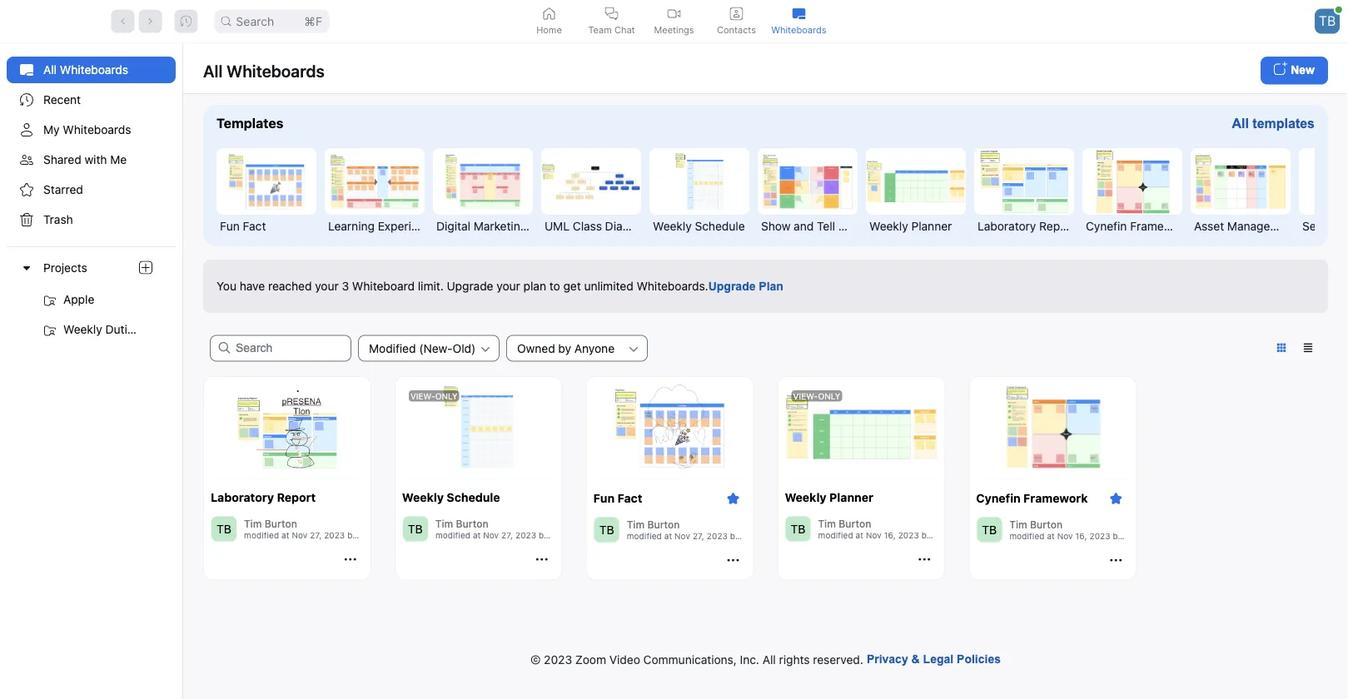 Task type: vqa. For each thing, say whether or not it's contained in the screenshot.
Home button
yes



Task type: locate. For each thing, give the bounding box(es) containing it.
online image
[[1336, 6, 1343, 13]]

magnifier image
[[221, 16, 231, 26]]

whiteboard small image
[[793, 7, 806, 20], [793, 7, 806, 20]]

whiteboards button
[[768, 0, 830, 42]]

magnifier image
[[221, 16, 231, 26]]

team chat image
[[605, 7, 619, 20], [605, 7, 619, 20]]

tb
[[1319, 13, 1336, 29]]

team chat
[[588, 24, 635, 35]]

profile contact image
[[730, 7, 743, 20], [730, 7, 743, 20]]

tab list containing home
[[518, 0, 830, 42]]

contacts button
[[706, 0, 768, 42]]

chat
[[615, 24, 635, 35]]

tab list
[[518, 0, 830, 42]]



Task type: describe. For each thing, give the bounding box(es) containing it.
home small image
[[543, 7, 556, 20]]

video on image
[[668, 7, 681, 20]]

home small image
[[543, 7, 556, 20]]

⌘f
[[304, 14, 323, 28]]

meetings
[[654, 24, 694, 35]]

meetings button
[[643, 0, 706, 42]]

team chat button
[[581, 0, 643, 42]]

home button
[[518, 0, 581, 42]]

search
[[236, 14, 274, 28]]

home
[[537, 24, 562, 35]]

contacts
[[717, 24, 756, 35]]

video on image
[[668, 7, 681, 20]]

online image
[[1336, 6, 1343, 13]]

team
[[588, 24, 612, 35]]

whiteboards
[[772, 24, 827, 35]]



